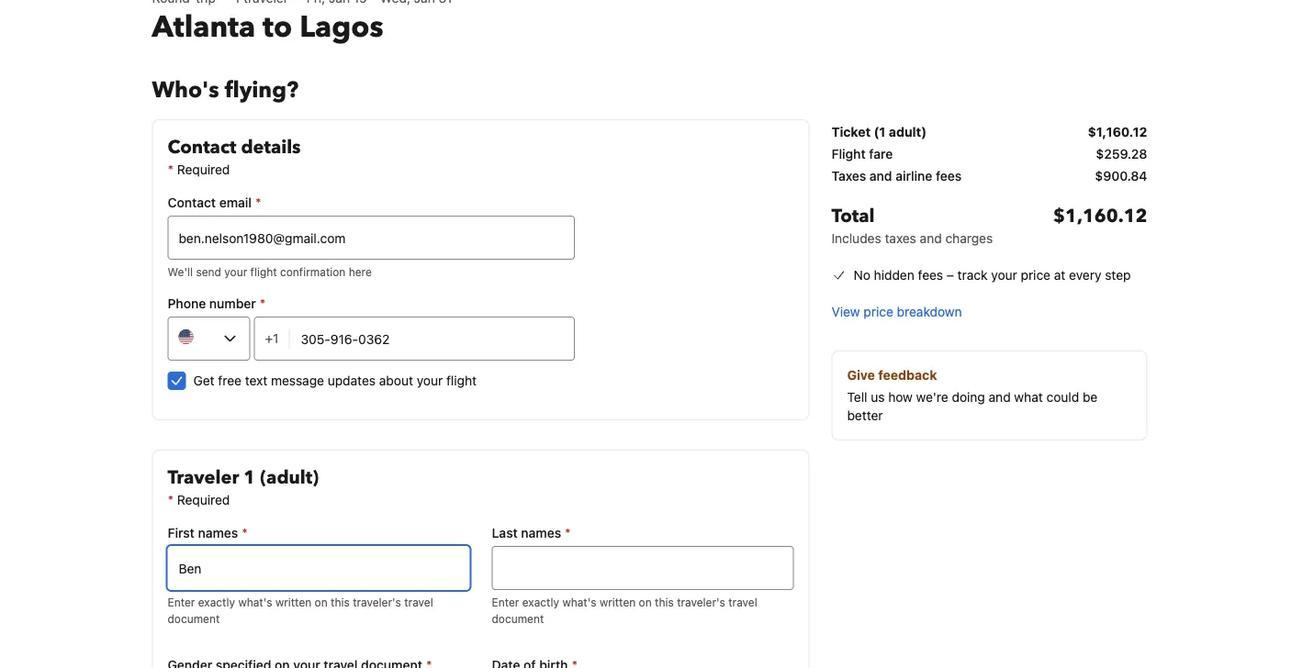 Task type: describe. For each thing, give the bounding box(es) containing it.
$1,160.12 for ticket (1 adult) cell's $1,160.12 cell
[[1088, 124, 1148, 140]]

we'll send your flight confirmation here alert
[[168, 264, 575, 280]]

row containing ticket (1 adult)
[[832, 119, 1148, 145]]

Phone number telephone field
[[290, 317, 575, 361]]

confirmation
[[280, 265, 346, 278]]

exactly for last names
[[522, 596, 559, 609]]

last names *
[[492, 526, 571, 541]]

about
[[379, 373, 413, 389]]

give
[[847, 368, 875, 383]]

$900.84
[[1095, 169, 1148, 184]]

who's flying?
[[152, 75, 299, 105]]

phone number *
[[168, 296, 266, 311]]

document for first
[[168, 613, 220, 626]]

get
[[193, 373, 215, 389]]

enter for first
[[168, 596, 195, 609]]

$900.84 cell
[[1095, 167, 1148, 186]]

(1
[[874, 124, 886, 140]]

contact for contact email
[[168, 195, 216, 210]]

enter exactly what's written on this traveler's travel document alert for first names *
[[168, 594, 470, 627]]

1 horizontal spatial flight
[[446, 373, 477, 389]]

traveler
[[168, 466, 239, 491]]

contact for contact details
[[168, 135, 236, 160]]

table containing total
[[832, 119, 1148, 255]]

give feedback tell us how we're doing and what could be better
[[847, 368, 1098, 423]]

how
[[889, 390, 913, 405]]

view price breakdown link
[[832, 303, 962, 322]]

–
[[947, 268, 954, 283]]

row containing total
[[832, 189, 1148, 255]]

written for first names *
[[276, 596, 312, 609]]

flying?
[[225, 75, 299, 105]]

1 vertical spatial price
[[864, 305, 894, 320]]

1 horizontal spatial your
[[417, 373, 443, 389]]

us
[[871, 390, 885, 405]]

text
[[245, 373, 268, 389]]

every
[[1069, 268, 1102, 283]]

on for first names *
[[315, 596, 328, 609]]

this for first names *
[[331, 596, 350, 609]]

$1,160.12 for total cell $1,160.12 cell
[[1054, 204, 1148, 229]]

ticket
[[832, 124, 871, 140]]

$259.28
[[1096, 147, 1148, 162]]

breakdown
[[897, 305, 962, 320]]

names for last names
[[521, 526, 561, 541]]

enter exactly what's written on this traveler's travel document alert for last names *
[[492, 594, 794, 627]]

better
[[847, 408, 883, 423]]

free
[[218, 373, 242, 389]]

phone
[[168, 296, 206, 311]]

1 vertical spatial fees
[[918, 268, 944, 283]]

view price breakdown element
[[832, 303, 962, 322]]

names for first names
[[198, 526, 238, 541]]

document for last
[[492, 613, 544, 626]]

airline
[[896, 169, 933, 184]]

flight
[[832, 147, 866, 162]]

row containing taxes and airline fees
[[832, 167, 1148, 189]]

details
[[241, 135, 301, 160]]

adult)
[[889, 124, 927, 140]]

first
[[168, 526, 195, 541]]

on for last names *
[[639, 596, 652, 609]]

travel for last names *
[[729, 596, 758, 609]]

1
[[244, 466, 256, 491]]

+1
[[265, 331, 279, 346]]

first names *
[[168, 526, 248, 541]]

fees inside cell
[[936, 169, 962, 184]]

written for last names *
[[600, 596, 636, 609]]

required inside contact details required
[[177, 162, 230, 177]]

total cell
[[832, 204, 993, 248]]

we're
[[916, 390, 949, 405]]

get free text message updates about your flight
[[193, 373, 477, 389]]

we'll
[[168, 265, 193, 278]]

updates
[[328, 373, 376, 389]]

view
[[832, 305, 860, 320]]

enter exactly what's written on this traveler's travel document for first names *
[[168, 596, 433, 626]]



Task type: vqa. For each thing, say whether or not it's contained in the screenshot.
the how
yes



Task type: locate. For each thing, give the bounding box(es) containing it.
0 horizontal spatial price
[[864, 305, 894, 320]]

and right taxes
[[920, 231, 942, 246]]

traveler's for last names *
[[677, 596, 726, 609]]

exactly down first names *
[[198, 596, 235, 609]]

contact
[[168, 135, 236, 160], [168, 195, 216, 210]]

atlanta
[[152, 7, 255, 47]]

atlanta to lagos
[[152, 7, 384, 47]]

what's down first names *
[[238, 596, 272, 609]]

contact left email
[[168, 195, 216, 210]]

3 row from the top
[[832, 167, 1148, 189]]

fees left the –
[[918, 268, 944, 283]]

traveler's for first names *
[[353, 596, 401, 609]]

1 contact from the top
[[168, 135, 236, 160]]

document down first
[[168, 613, 220, 626]]

what's for first names *
[[238, 596, 272, 609]]

1 horizontal spatial and
[[920, 231, 942, 246]]

2 what's from the left
[[563, 596, 597, 609]]

who's
[[152, 75, 219, 105]]

1 enter exactly what's written on this traveler's travel document alert from the left
[[168, 594, 470, 627]]

2 enter exactly what's written on this traveler's travel document alert from the left
[[492, 594, 794, 627]]

0 horizontal spatial enter exactly what's written on this traveler's travel document alert
[[168, 594, 470, 627]]

$1,160.12
[[1088, 124, 1148, 140], [1054, 204, 1148, 229]]

1 horizontal spatial document
[[492, 613, 544, 626]]

required up the contact email *
[[177, 162, 230, 177]]

enter for last
[[492, 596, 519, 609]]

this for last names *
[[655, 596, 674, 609]]

$1,160.12 cell for ticket (1 adult) cell
[[1088, 123, 1148, 141]]

flight fare cell
[[832, 145, 893, 164]]

2 enter exactly what's written on this traveler's travel document from the left
[[492, 596, 758, 626]]

1 enter exactly what's written on this traveler's travel document from the left
[[168, 596, 433, 626]]

0 vertical spatial $1,160.12
[[1088, 124, 1148, 140]]

1 horizontal spatial names
[[521, 526, 561, 541]]

price right view
[[864, 305, 894, 320]]

0 vertical spatial contact
[[168, 135, 236, 160]]

1 vertical spatial and
[[920, 231, 942, 246]]

1 exactly from the left
[[198, 596, 235, 609]]

* right email
[[255, 195, 261, 210]]

2 written from the left
[[600, 596, 636, 609]]

flight inside alert
[[250, 265, 277, 278]]

be
[[1083, 390, 1098, 405]]

(adult)
[[260, 466, 319, 491]]

1 document from the left
[[168, 613, 220, 626]]

*
[[255, 195, 261, 210], [260, 296, 266, 311], [242, 526, 248, 541], [565, 526, 571, 541]]

0 horizontal spatial enter
[[168, 596, 195, 609]]

* right the last
[[565, 526, 571, 541]]

charges
[[946, 231, 993, 246]]

lagos
[[300, 7, 384, 47]]

your right send
[[224, 265, 247, 278]]

2 document from the left
[[492, 613, 544, 626]]

doing
[[952, 390, 986, 405]]

0 horizontal spatial written
[[276, 596, 312, 609]]

2 exactly from the left
[[522, 596, 559, 609]]

0 vertical spatial $1,160.12 cell
[[1088, 123, 1148, 141]]

1 enter from the left
[[168, 596, 195, 609]]

2 enter from the left
[[492, 596, 519, 609]]

2 horizontal spatial your
[[991, 268, 1018, 283]]

your right track
[[991, 268, 1018, 283]]

* for phone number *
[[260, 296, 266, 311]]

hidden
[[874, 268, 915, 283]]

your right about
[[417, 373, 443, 389]]

2 contact from the top
[[168, 195, 216, 210]]

taxes
[[832, 169, 867, 184]]

None email field
[[168, 216, 575, 260]]

your inside "we'll send your flight confirmation here" alert
[[224, 265, 247, 278]]

0 horizontal spatial names
[[198, 526, 238, 541]]

* for last names *
[[565, 526, 571, 541]]

travel for first names *
[[404, 596, 433, 609]]

and
[[870, 169, 893, 184], [920, 231, 942, 246], [989, 390, 1011, 405]]

exactly
[[198, 596, 235, 609], [522, 596, 559, 609]]

this
[[331, 596, 350, 609], [655, 596, 674, 609]]

1 vertical spatial $1,160.12
[[1054, 204, 1148, 229]]

1 horizontal spatial on
[[639, 596, 652, 609]]

here
[[349, 265, 372, 278]]

enter
[[168, 596, 195, 609], [492, 596, 519, 609]]

1 what's from the left
[[238, 596, 272, 609]]

exactly down last names *
[[522, 596, 559, 609]]

enter down the last
[[492, 596, 519, 609]]

row
[[832, 119, 1148, 145], [832, 145, 1148, 167], [832, 167, 1148, 189], [832, 189, 1148, 255]]

document down the last
[[492, 613, 544, 626]]

ticket (1 adult)
[[832, 124, 927, 140]]

1 traveler's from the left
[[353, 596, 401, 609]]

* right the number
[[260, 296, 266, 311]]

row containing flight fare
[[832, 145, 1148, 167]]

email
[[219, 195, 252, 210]]

0 horizontal spatial and
[[870, 169, 893, 184]]

0 horizontal spatial this
[[331, 596, 350, 609]]

exactly for first names
[[198, 596, 235, 609]]

* for first names *
[[242, 526, 248, 541]]

1 horizontal spatial enter exactly what's written on this traveler's travel document
[[492, 596, 758, 626]]

1 horizontal spatial this
[[655, 596, 674, 609]]

flight up the number
[[250, 265, 277, 278]]

enter exactly what's written on this traveler's travel document
[[168, 596, 433, 626], [492, 596, 758, 626]]

taxes
[[885, 231, 917, 246]]

send
[[196, 265, 221, 278]]

1 this from the left
[[331, 596, 350, 609]]

2 names from the left
[[521, 526, 561, 541]]

0 horizontal spatial flight
[[250, 265, 277, 278]]

traveler 1 (adult) required
[[168, 466, 319, 508]]

1 horizontal spatial written
[[600, 596, 636, 609]]

1 horizontal spatial price
[[1021, 268, 1051, 283]]

0 vertical spatial flight
[[250, 265, 277, 278]]

$1,160.12 down $900.84 cell
[[1054, 204, 1148, 229]]

and inside total includes taxes and charges
[[920, 231, 942, 246]]

total
[[832, 204, 875, 229]]

2 this from the left
[[655, 596, 674, 609]]

2 on from the left
[[639, 596, 652, 609]]

and inside cell
[[870, 169, 893, 184]]

what's down last names *
[[563, 596, 597, 609]]

$1,160.12 cell for total cell
[[1054, 204, 1148, 248]]

total includes taxes and charges
[[832, 204, 993, 246]]

what's for last names *
[[563, 596, 597, 609]]

2 traveler's from the left
[[677, 596, 726, 609]]

1 on from the left
[[315, 596, 328, 609]]

and left what
[[989, 390, 1011, 405]]

document
[[168, 613, 220, 626], [492, 613, 544, 626]]

1 vertical spatial $1,160.12 cell
[[1054, 204, 1148, 248]]

names right the last
[[521, 526, 561, 541]]

0 vertical spatial price
[[1021, 268, 1051, 283]]

what's
[[238, 596, 272, 609], [563, 596, 597, 609]]

on
[[315, 596, 328, 609], [639, 596, 652, 609]]

travel
[[404, 596, 433, 609], [729, 596, 758, 609]]

taxes and airline fees
[[832, 169, 962, 184]]

price left the at
[[1021, 268, 1051, 283]]

message
[[271, 373, 324, 389]]

flight down phone number phone field
[[446, 373, 477, 389]]

we'll send your flight confirmation here
[[168, 265, 372, 278]]

0 horizontal spatial document
[[168, 613, 220, 626]]

fare
[[869, 147, 893, 162]]

price
[[1021, 268, 1051, 283], [864, 305, 894, 320]]

and down fare
[[870, 169, 893, 184]]

2 vertical spatial and
[[989, 390, 1011, 405]]

your
[[224, 265, 247, 278], [991, 268, 1018, 283], [417, 373, 443, 389]]

flight fare
[[832, 147, 893, 162]]

2 travel from the left
[[729, 596, 758, 609]]

$1,160.12 cell up every
[[1054, 204, 1148, 248]]

last
[[492, 526, 518, 541]]

0 vertical spatial required
[[177, 162, 230, 177]]

1 required from the top
[[177, 162, 230, 177]]

and inside give feedback tell us how we're doing and what could be better
[[989, 390, 1011, 405]]

table
[[832, 119, 1148, 255]]

enter exactly what's written on this traveler's travel document alert
[[168, 594, 470, 627], [492, 594, 794, 627]]

1 horizontal spatial enter
[[492, 596, 519, 609]]

contact inside contact details required
[[168, 135, 236, 160]]

feedback
[[878, 368, 937, 383]]

0 vertical spatial and
[[870, 169, 893, 184]]

1 horizontal spatial exactly
[[522, 596, 559, 609]]

track
[[958, 268, 988, 283]]

required down traveler
[[177, 493, 230, 508]]

4 row from the top
[[832, 189, 1148, 255]]

flight
[[250, 265, 277, 278], [446, 373, 477, 389]]

2 row from the top
[[832, 145, 1148, 167]]

2 horizontal spatial and
[[989, 390, 1011, 405]]

no hidden fees – track your price at every step
[[854, 268, 1131, 283]]

traveler's
[[353, 596, 401, 609], [677, 596, 726, 609]]

1 written from the left
[[276, 596, 312, 609]]

0 horizontal spatial traveler's
[[353, 596, 401, 609]]

$259.28 cell
[[1096, 145, 1148, 164]]

1 row from the top
[[832, 119, 1148, 145]]

enter down first
[[168, 596, 195, 609]]

$1,160.12 up $259.28
[[1088, 124, 1148, 140]]

number
[[209, 296, 256, 311]]

tell
[[847, 390, 868, 405]]

0 vertical spatial fees
[[936, 169, 962, 184]]

could
[[1047, 390, 1080, 405]]

contact details required
[[168, 135, 301, 177]]

names right first
[[198, 526, 238, 541]]

what
[[1015, 390, 1043, 405]]

0 horizontal spatial travel
[[404, 596, 433, 609]]

taxes and airline fees cell
[[832, 167, 962, 186]]

names
[[198, 526, 238, 541], [521, 526, 561, 541]]

1 vertical spatial flight
[[446, 373, 477, 389]]

0 horizontal spatial what's
[[238, 596, 272, 609]]

contact email *
[[168, 195, 261, 210]]

step
[[1105, 268, 1131, 283]]

1 horizontal spatial traveler's
[[677, 596, 726, 609]]

* for contact email *
[[255, 195, 261, 210]]

view price breakdown
[[832, 305, 962, 320]]

contact up the contact email *
[[168, 135, 236, 160]]

required inside traveler 1 (adult) required
[[177, 493, 230, 508]]

fees
[[936, 169, 962, 184], [918, 268, 944, 283]]

$1,160.12 cell up $259.28
[[1088, 123, 1148, 141]]

0 horizontal spatial enter exactly what's written on this traveler's travel document
[[168, 596, 433, 626]]

1 names from the left
[[198, 526, 238, 541]]

1 horizontal spatial what's
[[563, 596, 597, 609]]

0 horizontal spatial on
[[315, 596, 328, 609]]

required
[[177, 162, 230, 177], [177, 493, 230, 508]]

includes
[[832, 231, 882, 246]]

1 vertical spatial required
[[177, 493, 230, 508]]

to
[[263, 7, 292, 47]]

1 horizontal spatial enter exactly what's written on this traveler's travel document alert
[[492, 594, 794, 627]]

2 required from the top
[[177, 493, 230, 508]]

written
[[276, 596, 312, 609], [600, 596, 636, 609]]

0 horizontal spatial exactly
[[198, 596, 235, 609]]

no
[[854, 268, 871, 283]]

$1,160.12 cell
[[1088, 123, 1148, 141], [1054, 204, 1148, 248]]

enter exactly what's written on this traveler's travel document for last names *
[[492, 596, 758, 626]]

1 horizontal spatial travel
[[729, 596, 758, 609]]

at
[[1054, 268, 1066, 283]]

ticket (1 adult) cell
[[832, 123, 927, 141]]

1 travel from the left
[[404, 596, 433, 609]]

1 vertical spatial contact
[[168, 195, 216, 210]]

0 horizontal spatial your
[[224, 265, 247, 278]]

fees right the airline
[[936, 169, 962, 184]]

None field
[[168, 547, 470, 591], [492, 547, 794, 591], [168, 547, 470, 591], [492, 547, 794, 591]]

* down traveler 1 (adult) required
[[242, 526, 248, 541]]



